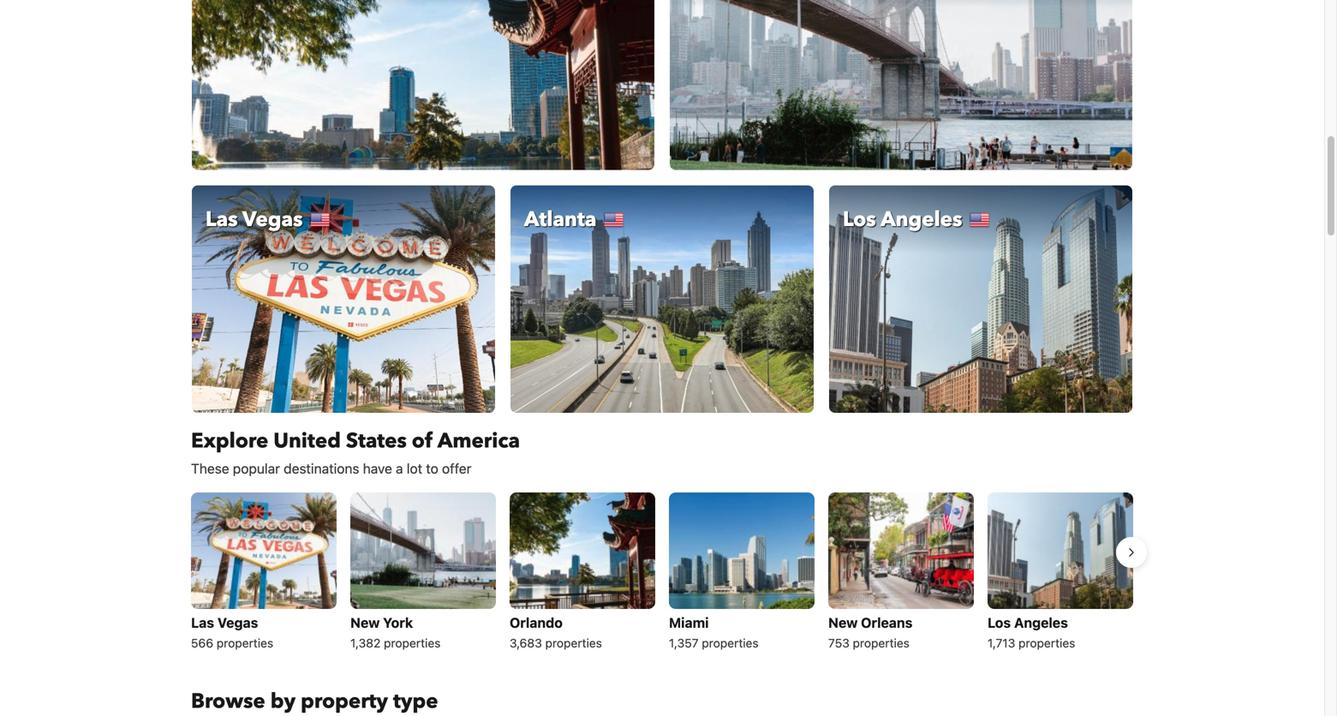 Task type: describe. For each thing, give the bounding box(es) containing it.
properties for new orleans
[[853, 636, 910, 650]]

new orleans 753 properties
[[829, 615, 913, 650]]

atlanta
[[524, 206, 597, 234]]

atlanta link
[[510, 185, 815, 414]]

orleans
[[861, 615, 913, 631]]

browse by property type
[[191, 688, 438, 716]]

properties for las vegas
[[217, 636, 273, 650]]

angeles for los angeles 1,713 properties
[[1014, 615, 1068, 631]]

los for los angeles 1,713 properties
[[988, 615, 1011, 631]]

york
[[383, 615, 413, 631]]

states
[[346, 427, 407, 455]]

vegas for las vegas 566 properties
[[218, 615, 258, 631]]

by
[[271, 688, 296, 716]]

america
[[438, 427, 520, 455]]

properties inside miami 1,357 properties
[[702, 636, 759, 650]]

miami 1,357 properties
[[669, 615, 759, 650]]

orlando
[[510, 615, 563, 631]]

properties for new york
[[384, 636, 441, 650]]

browse
[[191, 688, 265, 716]]

properties for los angeles
[[1019, 636, 1076, 650]]

3,683
[[510, 636, 542, 650]]

a
[[396, 461, 403, 477]]

lot
[[407, 461, 423, 477]]

las vegas 566 properties
[[191, 615, 273, 650]]

orlando 3,683 properties
[[510, 615, 602, 650]]

explore united states of america these popular destinations have a lot to offer
[[191, 427, 520, 477]]

las vegas
[[206, 206, 303, 234]]

angeles for los angeles
[[881, 206, 963, 234]]

566
[[191, 636, 213, 650]]

type
[[393, 688, 438, 716]]

explore
[[191, 427, 268, 455]]

las vegas link
[[191, 185, 496, 414]]

las for las vegas 566 properties
[[191, 615, 214, 631]]

vegas for las vegas
[[243, 206, 303, 234]]



Task type: locate. For each thing, give the bounding box(es) containing it.
los
[[843, 206, 876, 234], [988, 615, 1011, 631]]

of
[[412, 427, 433, 455]]

properties inside "new orleans 753 properties"
[[853, 636, 910, 650]]

los angeles
[[843, 206, 963, 234]]

4 properties from the left
[[702, 636, 759, 650]]

las for las vegas
[[206, 206, 238, 234]]

los angeles link
[[829, 185, 1134, 414]]

new york 1,382 properties
[[350, 615, 441, 650]]

new
[[350, 615, 380, 631], [829, 615, 858, 631]]

0 horizontal spatial new
[[350, 615, 380, 631]]

2 new from the left
[[829, 615, 858, 631]]

1 properties from the left
[[217, 636, 273, 650]]

properties inside the las vegas 566 properties
[[217, 636, 273, 650]]

properties down miami
[[702, 636, 759, 650]]

properties right 1,713
[[1019, 636, 1076, 650]]

properties inside 'los angeles 1,713 properties'
[[1019, 636, 1076, 650]]

1 vertical spatial vegas
[[218, 615, 258, 631]]

1 vertical spatial las
[[191, 615, 214, 631]]

properties
[[217, 636, 273, 650], [384, 636, 441, 650], [545, 636, 602, 650], [702, 636, 759, 650], [853, 636, 910, 650], [1019, 636, 1076, 650]]

have
[[363, 461, 392, 477]]

1,382
[[350, 636, 381, 650]]

new up 753
[[829, 615, 858, 631]]

las
[[206, 206, 238, 234], [191, 615, 214, 631]]

3 properties from the left
[[545, 636, 602, 650]]

properties right 566
[[217, 636, 273, 650]]

0 vertical spatial las
[[206, 206, 238, 234]]

properties inside orlando 3,683 properties
[[545, 636, 602, 650]]

united
[[274, 427, 341, 455]]

vegas
[[243, 206, 303, 234], [218, 615, 258, 631]]

1,713
[[988, 636, 1016, 650]]

new for new york
[[350, 615, 380, 631]]

region containing las vegas
[[177, 486, 1147, 661]]

5 properties from the left
[[853, 636, 910, 650]]

0 vertical spatial vegas
[[243, 206, 303, 234]]

to
[[426, 461, 439, 477]]

753
[[829, 636, 850, 650]]

properties down york
[[384, 636, 441, 650]]

1 horizontal spatial angeles
[[1014, 615, 1068, 631]]

properties down orleans
[[853, 636, 910, 650]]

los inside 'los angeles 1,713 properties'
[[988, 615, 1011, 631]]

2 properties from the left
[[384, 636, 441, 650]]

new up 1,382
[[350, 615, 380, 631]]

0 vertical spatial angeles
[[881, 206, 963, 234]]

0 vertical spatial los
[[843, 206, 876, 234]]

miami
[[669, 615, 709, 631]]

6 properties from the left
[[1019, 636, 1076, 650]]

these
[[191, 461, 229, 477]]

las inside the las vegas 566 properties
[[191, 615, 214, 631]]

new inside "new orleans 753 properties"
[[829, 615, 858, 631]]

los for los angeles
[[843, 206, 876, 234]]

popular
[[233, 461, 280, 477]]

new for new orleans
[[829, 615, 858, 631]]

property
[[301, 688, 388, 716]]

1,357
[[669, 636, 699, 650]]

angeles inside 'los angeles 1,713 properties'
[[1014, 615, 1068, 631]]

0 horizontal spatial los
[[843, 206, 876, 234]]

destinations
[[284, 461, 359, 477]]

los angeles 1,713 properties
[[988, 615, 1076, 650]]

1 horizontal spatial new
[[829, 615, 858, 631]]

region
[[177, 486, 1147, 661]]

1 vertical spatial angeles
[[1014, 615, 1068, 631]]

properties down "orlando"
[[545, 636, 602, 650]]

vegas inside the las vegas 566 properties
[[218, 615, 258, 631]]

0 horizontal spatial angeles
[[881, 206, 963, 234]]

1 vertical spatial los
[[988, 615, 1011, 631]]

angeles
[[881, 206, 963, 234], [1014, 615, 1068, 631]]

offer
[[442, 461, 472, 477]]

new inside new york 1,382 properties
[[350, 615, 380, 631]]

1 horizontal spatial los
[[988, 615, 1011, 631]]

1 new from the left
[[350, 615, 380, 631]]

properties inside new york 1,382 properties
[[384, 636, 441, 650]]



Task type: vqa. For each thing, say whether or not it's contained in the screenshot.
the properties within Las Vegas 566 properties
yes



